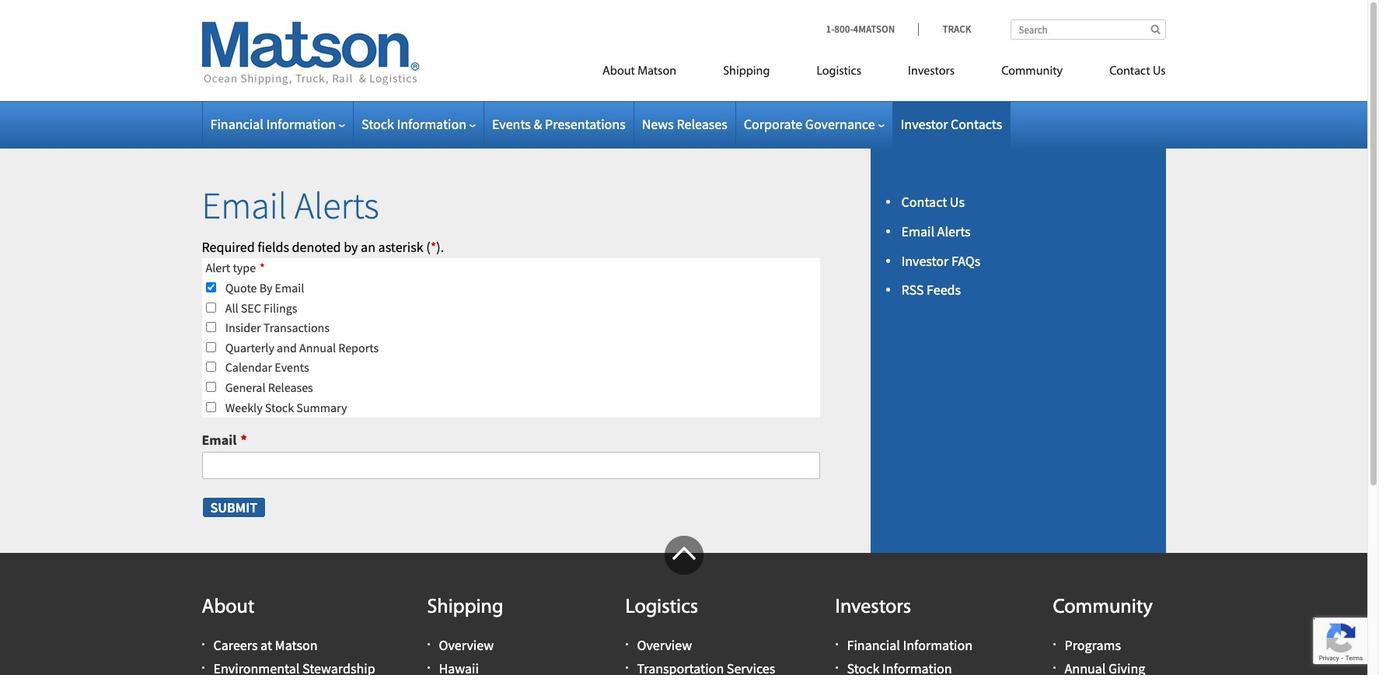 Task type: locate. For each thing, give the bounding box(es) containing it.
releases right news
[[677, 115, 728, 133]]

news releases
[[642, 115, 728, 133]]

annual
[[299, 340, 336, 355]]

footer containing about
[[0, 536, 1368, 675]]

0 vertical spatial stock
[[362, 115, 394, 133]]

investor faqs link
[[902, 252, 981, 270]]

about for about matson
[[603, 65, 635, 78]]

investor up rss feeds
[[902, 252, 949, 270]]

0 horizontal spatial stock
[[265, 399, 294, 415]]

1 horizontal spatial releases
[[677, 115, 728, 133]]

1-
[[826, 23, 835, 36]]

None submit
[[202, 497, 266, 518]]

1 horizontal spatial contact
[[1110, 65, 1151, 78]]

0 horizontal spatial contact us
[[902, 193, 965, 211]]

0 horizontal spatial financial information
[[210, 115, 336, 133]]

all sec filings
[[225, 300, 297, 315]]

required fields denoted by an asterisk (
[[202, 238, 431, 256]]

us inside top menu navigation
[[1153, 65, 1166, 78]]

insider
[[225, 320, 261, 335]]

financial
[[210, 115, 264, 133], [847, 636, 900, 654]]

1 vertical spatial financial information link
[[847, 636, 973, 654]]

1 horizontal spatial us
[[1153, 65, 1166, 78]]

1 vertical spatial contact us link
[[902, 193, 965, 211]]

rss feeds
[[902, 281, 961, 299]]

2 horizontal spatial information
[[903, 636, 973, 654]]

events & presentations link
[[492, 115, 626, 133]]

1 horizontal spatial events
[[492, 115, 531, 133]]

alert
[[206, 260, 230, 276]]

transactions
[[264, 320, 330, 335]]

community up the programs link at the bottom
[[1053, 597, 1153, 618]]

0 vertical spatial shipping
[[723, 65, 770, 78]]

0 horizontal spatial about
[[202, 597, 255, 618]]

careers at matson link
[[213, 636, 318, 654]]

financial information
[[210, 115, 336, 133], [847, 636, 973, 654]]

about
[[603, 65, 635, 78], [202, 597, 255, 618]]

matson right at
[[275, 636, 318, 654]]

financial information inside footer
[[847, 636, 973, 654]]

investor down investors link
[[901, 115, 948, 133]]

investors
[[908, 65, 955, 78], [836, 597, 912, 618]]

about up careers
[[202, 597, 255, 618]]

1 vertical spatial about
[[202, 597, 255, 618]]

presentations
[[545, 115, 626, 133]]

email
[[202, 182, 287, 229], [902, 222, 935, 240], [275, 280, 304, 296], [202, 431, 237, 449]]

0 vertical spatial investors
[[908, 65, 955, 78]]

careers
[[213, 636, 258, 654]]

quarterly and annual reports
[[225, 340, 379, 355]]

0 horizontal spatial logistics
[[626, 597, 698, 618]]

events down "and"
[[275, 360, 309, 375]]

1-800-4matson
[[826, 23, 895, 36]]

0 horizontal spatial matson
[[275, 636, 318, 654]]

investor for investor contacts
[[901, 115, 948, 133]]

).
[[437, 238, 444, 256]]

0 horizontal spatial us
[[950, 193, 965, 211]]

1 vertical spatial contact us
[[902, 193, 965, 211]]

0 horizontal spatial overview
[[439, 636, 494, 654]]

corporate governance
[[744, 115, 875, 133]]

all
[[225, 300, 238, 315]]

us down search image
[[1153, 65, 1166, 78]]

matson up news
[[638, 65, 677, 78]]

alerts up "faqs"
[[938, 222, 971, 240]]

1 horizontal spatial about
[[603, 65, 635, 78]]

0 horizontal spatial releases
[[268, 379, 313, 395]]

1 vertical spatial financial
[[847, 636, 900, 654]]

alerts
[[295, 182, 379, 229], [938, 222, 971, 240]]

contact us
[[1110, 65, 1166, 78], [902, 193, 965, 211]]

contact us link
[[1087, 58, 1166, 89], [902, 193, 965, 211]]

contact up email alerts link
[[902, 193, 947, 211]]

track link
[[919, 23, 972, 36]]

contacts
[[951, 115, 1003, 133]]

1 overview from the left
[[439, 636, 494, 654]]

1 vertical spatial logistics
[[626, 597, 698, 618]]

1 vertical spatial matson
[[275, 636, 318, 654]]

email alerts up "investor faqs" link
[[902, 222, 971, 240]]

about inside footer
[[202, 597, 255, 618]]

stock information link
[[362, 115, 476, 133]]

0 vertical spatial contact
[[1110, 65, 1151, 78]]

investors inside footer
[[836, 597, 912, 618]]

1 horizontal spatial stock
[[362, 115, 394, 133]]

email alerts up "fields"
[[202, 182, 379, 229]]

community inside top menu navigation
[[1002, 65, 1063, 78]]

0 horizontal spatial email alerts
[[202, 182, 379, 229]]

governance
[[806, 115, 875, 133]]

contact
[[1110, 65, 1151, 78], [902, 193, 947, 211]]

investor for investor faqs
[[902, 252, 949, 270]]

contact us link up email alerts link
[[902, 193, 965, 211]]

None search field
[[1011, 19, 1166, 40]]

1 vertical spatial events
[[275, 360, 309, 375]]

1 horizontal spatial overview
[[637, 636, 692, 654]]

0 vertical spatial investor
[[901, 115, 948, 133]]

1 horizontal spatial financial information
[[847, 636, 973, 654]]

Insider Transactions checkbox
[[206, 322, 216, 332]]

0 horizontal spatial shipping
[[427, 597, 504, 618]]

1 horizontal spatial contact us link
[[1087, 58, 1166, 89]]

1 horizontal spatial logistics
[[817, 65, 862, 78]]

email alerts
[[202, 182, 379, 229], [902, 222, 971, 240]]

0 vertical spatial logistics
[[817, 65, 862, 78]]

news releases link
[[642, 115, 728, 133]]

1 vertical spatial releases
[[268, 379, 313, 395]]

track
[[943, 23, 972, 36]]

contact inside top menu navigation
[[1110, 65, 1151, 78]]

community
[[1002, 65, 1063, 78], [1053, 597, 1153, 618]]

logistics inside footer
[[626, 597, 698, 618]]

information
[[266, 115, 336, 133], [397, 115, 467, 133], [903, 636, 973, 654]]

rss
[[902, 281, 924, 299]]

contact down search search box
[[1110, 65, 1151, 78]]

required
[[202, 238, 255, 256]]

1 horizontal spatial matson
[[638, 65, 677, 78]]

contact us link down search image
[[1087, 58, 1166, 89]]

quote
[[225, 280, 257, 296]]

matson inside top menu navigation
[[638, 65, 677, 78]]

shipping
[[723, 65, 770, 78], [427, 597, 504, 618]]

(
[[426, 238, 431, 256]]

0 horizontal spatial contact us link
[[902, 193, 965, 211]]

1 vertical spatial investor
[[902, 252, 949, 270]]

rss feeds link
[[902, 281, 961, 299]]

footer
[[0, 536, 1368, 675]]

overview link
[[439, 636, 494, 654], [637, 636, 692, 654]]

2 overview from the left
[[637, 636, 692, 654]]

1 horizontal spatial alerts
[[938, 222, 971, 240]]

1 vertical spatial investors
[[836, 597, 912, 618]]

1 overview link from the left
[[439, 636, 494, 654]]

1 horizontal spatial overview link
[[637, 636, 692, 654]]

logistics down 800-
[[817, 65, 862, 78]]

1 vertical spatial financial information
[[847, 636, 973, 654]]

2 overview link from the left
[[637, 636, 692, 654]]

investor
[[901, 115, 948, 133], [902, 252, 949, 270]]

quarterly
[[225, 340, 274, 355]]

0 vertical spatial releases
[[677, 115, 728, 133]]

us up email alerts link
[[950, 193, 965, 211]]

1 vertical spatial contact
[[902, 193, 947, 211]]

logistics
[[817, 65, 862, 78], [626, 597, 698, 618]]

0 horizontal spatial financial
[[210, 115, 264, 133]]

0 vertical spatial us
[[1153, 65, 1166, 78]]

0 vertical spatial financial information
[[210, 115, 336, 133]]

releases
[[677, 115, 728, 133], [268, 379, 313, 395]]

overview
[[439, 636, 494, 654], [637, 636, 692, 654]]

1 horizontal spatial financial information link
[[847, 636, 973, 654]]

email alerts link
[[902, 222, 971, 240]]

logistics down back to top image
[[626, 597, 698, 618]]

email down weekly stock summary option at the bottom of page
[[202, 431, 237, 449]]

about up presentations
[[603, 65, 635, 78]]

investor contacts link
[[901, 115, 1003, 133]]

0 vertical spatial contact us link
[[1087, 58, 1166, 89]]

contact us up email alerts link
[[902, 193, 965, 211]]

0 vertical spatial matson
[[638, 65, 677, 78]]

about inside top menu navigation
[[603, 65, 635, 78]]

general
[[225, 379, 266, 395]]

programs
[[1065, 636, 1121, 654]]

800-
[[835, 23, 854, 36]]

0 vertical spatial about
[[603, 65, 635, 78]]

0 vertical spatial contact us
[[1110, 65, 1166, 78]]

community down search search box
[[1002, 65, 1063, 78]]

top menu navigation
[[533, 58, 1166, 89]]

overview for shipping
[[439, 636, 494, 654]]

stock
[[362, 115, 394, 133], [265, 399, 294, 415]]

Calendar Events checkbox
[[206, 362, 216, 372]]

0 vertical spatial community
[[1002, 65, 1063, 78]]

logistics link
[[794, 58, 885, 89]]

0 vertical spatial financial information link
[[210, 115, 345, 133]]

1 vertical spatial shipping
[[427, 597, 504, 618]]

1 horizontal spatial financial
[[847, 636, 900, 654]]

investors link
[[885, 58, 978, 89]]

an
[[361, 238, 376, 256]]

events
[[492, 115, 531, 133], [275, 360, 309, 375]]

weekly
[[225, 399, 263, 415]]

us
[[1153, 65, 1166, 78], [950, 193, 965, 211]]

events left the &
[[492, 115, 531, 133]]

1 horizontal spatial shipping
[[723, 65, 770, 78]]

contact us down search image
[[1110, 65, 1166, 78]]

alerts up by
[[295, 182, 379, 229]]

matson
[[638, 65, 677, 78], [275, 636, 318, 654]]

releases for news releases
[[677, 115, 728, 133]]

financial information link
[[210, 115, 345, 133], [847, 636, 973, 654]]

investor faqs
[[902, 252, 981, 270]]

fields
[[258, 238, 289, 256]]

events & presentations
[[492, 115, 626, 133]]

1 horizontal spatial contact us
[[1110, 65, 1166, 78]]

matson image
[[202, 22, 420, 86]]

releases up weekly stock summary
[[268, 379, 313, 395]]

1 vertical spatial stock
[[265, 399, 294, 415]]

1 vertical spatial community
[[1053, 597, 1153, 618]]

0 horizontal spatial overview link
[[439, 636, 494, 654]]



Task type: describe. For each thing, give the bounding box(es) containing it.
news
[[642, 115, 674, 133]]

investors inside top menu navigation
[[908, 65, 955, 78]]

denoted
[[292, 238, 341, 256]]

shipping link
[[700, 58, 794, 89]]

email up filings
[[275, 280, 304, 296]]

back to top image
[[665, 536, 703, 575]]

email up required
[[202, 182, 287, 229]]

weekly stock summary
[[225, 399, 347, 415]]

search image
[[1151, 24, 1161, 34]]

type
[[233, 260, 256, 276]]

0 horizontal spatial financial information link
[[210, 115, 345, 133]]

stock information
[[362, 115, 467, 133]]

faqs
[[952, 252, 981, 270]]

quote by email
[[225, 280, 304, 296]]

4matson
[[854, 23, 895, 36]]

Quote By Email checkbox
[[206, 282, 216, 292]]

by
[[344, 238, 358, 256]]

calendar
[[225, 360, 272, 375]]

1 horizontal spatial information
[[397, 115, 467, 133]]

investor contacts
[[901, 115, 1003, 133]]

corporate
[[744, 115, 803, 133]]

1 horizontal spatial email alerts
[[902, 222, 971, 240]]

overview for logistics
[[637, 636, 692, 654]]

and
[[277, 340, 297, 355]]

insider transactions
[[225, 320, 330, 335]]

calendar events
[[225, 360, 309, 375]]

reports
[[338, 340, 379, 355]]

0 horizontal spatial events
[[275, 360, 309, 375]]

community link
[[978, 58, 1087, 89]]

Quarterly and Annual Reports checkbox
[[206, 342, 216, 352]]

at
[[261, 636, 272, 654]]

0 vertical spatial financial
[[210, 115, 264, 133]]

programs link
[[1065, 636, 1121, 654]]

feeds
[[927, 281, 961, 299]]

General Releases checkbox
[[206, 382, 216, 392]]

0 horizontal spatial alerts
[[295, 182, 379, 229]]

alert type
[[206, 260, 256, 276]]

Weekly Stock Summary checkbox
[[206, 402, 216, 412]]

logistics inside top menu navigation
[[817, 65, 862, 78]]

shipping inside top menu navigation
[[723, 65, 770, 78]]

0 horizontal spatial contact
[[902, 193, 947, 211]]

email up "investor faqs"
[[902, 222, 935, 240]]

&
[[534, 115, 542, 133]]

general releases
[[225, 379, 313, 395]]

overview link for shipping
[[439, 636, 494, 654]]

0 vertical spatial events
[[492, 115, 531, 133]]

overview link for logistics
[[637, 636, 692, 654]]

corporate governance link
[[744, 115, 885, 133]]

All SEC Filings checkbox
[[206, 302, 216, 312]]

summary
[[296, 399, 347, 415]]

careers at matson
[[213, 636, 318, 654]]

releases for general releases
[[268, 379, 313, 395]]

1-800-4matson link
[[826, 23, 919, 36]]

1 vertical spatial us
[[950, 193, 965, 211]]

by
[[260, 280, 273, 296]]

filings
[[264, 300, 297, 315]]

0 horizontal spatial information
[[266, 115, 336, 133]]

asterisk
[[378, 238, 424, 256]]

about for about
[[202, 597, 255, 618]]

Search search field
[[1011, 19, 1166, 40]]

Email email field
[[202, 452, 820, 479]]

about matson
[[603, 65, 677, 78]]

about matson link
[[579, 58, 700, 89]]

sec
[[241, 300, 261, 315]]

contact us inside top menu navigation
[[1110, 65, 1166, 78]]



Task type: vqa. For each thing, say whether or not it's contained in the screenshot.
the rightmost Chief
no



